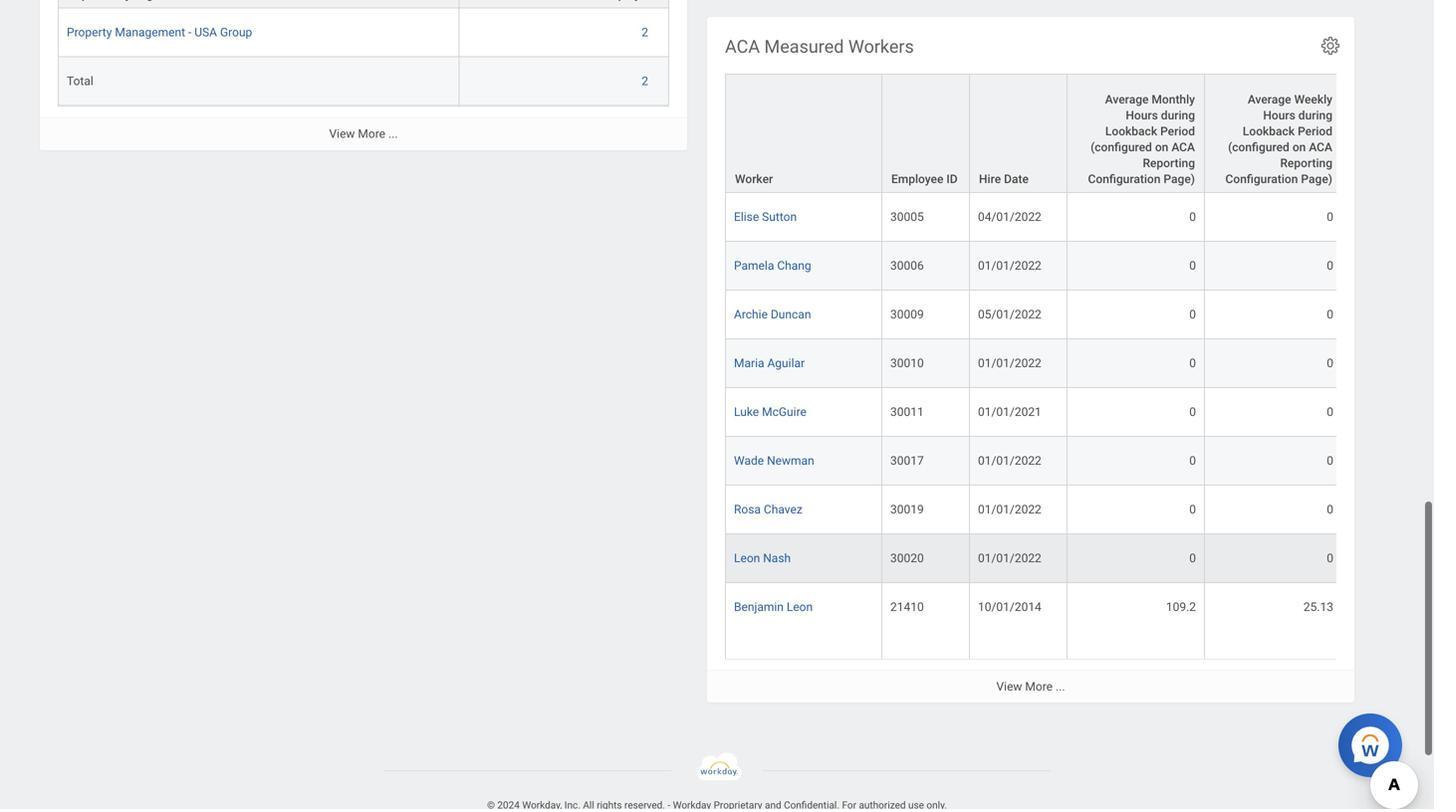 Task type: vqa. For each thing, say whether or not it's contained in the screenshot.
topmost Export to Excel Icon
no



Task type: describe. For each thing, give the bounding box(es) containing it.
maria
[[734, 357, 764, 371]]

hours for monthly
[[1126, 109, 1158, 123]]

wade
[[734, 454, 764, 468]]

chang
[[777, 259, 811, 273]]

benjamin leon
[[734, 601, 813, 615]]

on for monthly
[[1155, 141, 1169, 154]]

measured
[[764, 36, 844, 57]]

rosa
[[734, 503, 761, 517]]

(configured for average monthly hours during lookback period (configured on aca reporting configuration page)
[[1091, 141, 1152, 154]]

... for leftmost view more ... link
[[388, 127, 398, 141]]

archie duncan
[[734, 308, 811, 322]]

rosa chavez link
[[734, 499, 803, 517]]

rosa chavez
[[734, 503, 803, 517]]

elise
[[734, 210, 759, 224]]

view more ... for right view more ... link
[[996, 680, 1065, 694]]

hire
[[979, 172, 1001, 186]]

row containing maria aguilar
[[725, 340, 1434, 389]]

worker button
[[726, 75, 881, 192]]

group
[[220, 26, 252, 40]]

leon nash
[[734, 552, 791, 566]]

hire date
[[979, 172, 1029, 186]]

wade newman
[[734, 454, 814, 468]]

30010
[[890, 357, 924, 371]]

average monthly hours during lookback period (configured on aca reporting configuration page) button
[[1068, 75, 1204, 192]]

total element
[[67, 70, 93, 88]]

01/01/2022 for 30017
[[978, 454, 1042, 468]]

01/01/2021
[[978, 405, 1042, 419]]

row containing luke mcguire
[[725, 389, 1434, 437]]

0 horizontal spatial view more ... link
[[40, 117, 687, 150]]

pamela
[[734, 259, 774, 273]]

30017
[[890, 454, 924, 468]]

hire date button
[[970, 75, 1067, 192]]

30019
[[890, 503, 924, 517]]

property management - usa group
[[67, 26, 252, 40]]

elise sutton link
[[734, 206, 797, 224]]

1 horizontal spatial view more ... link
[[707, 670, 1354, 703]]

during for weekly
[[1298, 109, 1333, 123]]

luke mcguire
[[734, 405, 807, 419]]

id
[[947, 172, 958, 186]]

average for weekly
[[1248, 93, 1291, 107]]

21410
[[890, 601, 924, 615]]

benjamin leon link
[[734, 597, 813, 615]]

total
[[67, 74, 93, 88]]

pamela chang link
[[734, 255, 811, 273]]

average monthly hours during lookback period (configured on aca reporting configuration page) column header
[[1068, 74, 1205, 194]]

benjamin
[[734, 601, 784, 615]]

05/01/2022
[[978, 308, 1042, 322]]

configuration for average weekly hours during lookback period (configured on aca reporting configuration page)
[[1226, 172, 1298, 186]]

page) for average monthly hours during lookback period (configured on aca reporting configuration page)
[[1164, 172, 1195, 186]]

part-time employees working more than federal full-time standard element
[[40, 0, 687, 150]]

average for monthly
[[1105, 93, 1149, 107]]

nash
[[763, 552, 791, 566]]

01/01/2022 for 30006
[[978, 259, 1042, 273]]

view more ... for leftmost view more ... link
[[329, 127, 398, 141]]

row containing rosa chavez
[[725, 486, 1434, 535]]

newman
[[767, 454, 814, 468]]

date
[[1004, 172, 1029, 186]]

lookback for monthly
[[1105, 125, 1157, 139]]

row containing average monthly hours during lookback period (configured on aca reporting configuration page)
[[725, 74, 1434, 194]]

30005
[[890, 210, 924, 224]]

wade newman link
[[734, 450, 814, 468]]

... for right view more ... link
[[1056, 680, 1065, 694]]

25.13
[[1304, 601, 1334, 615]]

(configured for average weekly hours during lookback period (configured on aca reporting configuration page)
[[1228, 141, 1290, 154]]

archie duncan link
[[734, 304, 811, 322]]

mcguire
[[762, 405, 807, 419]]

row containing leon nash
[[725, 535, 1434, 584]]

aca measured workers element
[[707, 17, 1434, 810]]

row containing benjamin leon
[[725, 584, 1434, 661]]

average weekly hours during lookback period (configured on aca reporting configuration page)
[[1226, 93, 1333, 186]]

weekly
[[1294, 93, 1333, 107]]

employee id button
[[882, 75, 969, 192]]

30011
[[890, 405, 924, 419]]

-
[[188, 26, 192, 40]]

sutton
[[762, 210, 797, 224]]

aca measured workers
[[725, 36, 914, 57]]

property management - usa group link
[[67, 22, 252, 40]]



Task type: locate. For each thing, give the bounding box(es) containing it.
aca
[[725, 36, 760, 57], [1171, 141, 1195, 154], [1309, 141, 1333, 154]]

0 vertical spatial ...
[[388, 127, 398, 141]]

on
[[1155, 141, 1169, 154], [1293, 141, 1306, 154]]

aca inside average monthly hours during lookback period (configured on aca reporting configuration page)
[[1171, 141, 1195, 154]]

worker
[[735, 172, 773, 186]]

configuration down monthly
[[1088, 172, 1161, 186]]

lookback
[[1105, 125, 1157, 139], [1243, 125, 1295, 139]]

on for weekly
[[1293, 141, 1306, 154]]

01/01/2022
[[978, 259, 1042, 273], [978, 357, 1042, 371], [978, 454, 1042, 468], [978, 503, 1042, 517], [978, 552, 1042, 566]]

property
[[67, 26, 112, 40]]

01/01/2022 for 30020
[[978, 552, 1042, 566]]

usa
[[194, 26, 217, 40]]

view inside part-time employees working more than federal full-time standard element
[[329, 127, 355, 141]]

leon inside benjamin leon link
[[787, 601, 813, 615]]

2 2 from the top
[[642, 74, 648, 88]]

period down weekly
[[1298, 125, 1333, 139]]

2 for 2nd 2 button from the bottom of the part-time employees working more than federal full-time standard element
[[642, 26, 648, 40]]

1 vertical spatial 2 button
[[642, 73, 651, 89]]

1 hours from the left
[[1126, 109, 1158, 123]]

1 2 button from the top
[[642, 25, 651, 41]]

aguilar
[[767, 357, 805, 371]]

workers
[[848, 36, 914, 57]]

2 for first 2 button from the bottom of the part-time employees working more than federal full-time standard element
[[642, 74, 648, 88]]

more inside aca measured workers element
[[1025, 680, 1053, 694]]

average inside the average weekly hours during lookback period (configured on aca reporting configuration page)
[[1248, 93, 1291, 107]]

employee id
[[891, 172, 958, 186]]

01/01/2022 for 30010
[[978, 357, 1042, 371]]

reporting
[[1143, 156, 1195, 170], [1280, 156, 1333, 170]]

reporting inside the average weekly hours during lookback period (configured on aca reporting configuration page)
[[1280, 156, 1333, 170]]

view more ... inside part-time employees working more than federal full-time standard element
[[329, 127, 398, 141]]

2 button
[[642, 25, 651, 41], [642, 73, 651, 89]]

1 2 from the top
[[642, 26, 648, 40]]

page) inside average monthly hours during lookback period (configured on aca reporting configuration page)
[[1164, 172, 1195, 186]]

footer
[[0, 753, 1434, 810]]

30006
[[890, 259, 924, 273]]

lookback down weekly
[[1243, 125, 1295, 139]]

2 01/01/2022 from the top
[[978, 357, 1042, 371]]

2 during from the left
[[1298, 109, 1333, 123]]

hours down weekly
[[1263, 109, 1295, 123]]

maria aguilar
[[734, 357, 805, 371]]

1 horizontal spatial view
[[996, 680, 1022, 694]]

period for weekly
[[1298, 125, 1333, 139]]

reporting down weekly
[[1280, 156, 1333, 170]]

aca down weekly
[[1309, 141, 1333, 154]]

1 reporting from the left
[[1143, 156, 1195, 170]]

1 horizontal spatial period
[[1298, 125, 1333, 139]]

hours for weekly
[[1263, 109, 1295, 123]]

average
[[1105, 93, 1149, 107], [1248, 93, 1291, 107]]

lookback inside average monthly hours during lookback period (configured on aca reporting configuration page)
[[1105, 125, 1157, 139]]

0 horizontal spatial (configured
[[1091, 141, 1152, 154]]

1 horizontal spatial reporting
[[1280, 156, 1333, 170]]

2 average from the left
[[1248, 93, 1291, 107]]

1 horizontal spatial view more ...
[[996, 680, 1065, 694]]

2 configuration from the left
[[1226, 172, 1298, 186]]

period inside the average weekly hours during lookback period (configured on aca reporting configuration page)
[[1298, 125, 1333, 139]]

0 vertical spatial 2
[[642, 26, 648, 40]]

2
[[642, 26, 648, 40], [642, 74, 648, 88]]

reporting for average weekly hours during lookback period (configured on aca reporting configuration page)
[[1280, 156, 1333, 170]]

1 horizontal spatial hours
[[1263, 109, 1295, 123]]

0 vertical spatial leon
[[734, 552, 760, 566]]

page) down monthly
[[1164, 172, 1195, 186]]

chavez
[[764, 503, 803, 517]]

0 vertical spatial 2 button
[[642, 25, 651, 41]]

row containing archie duncan
[[725, 291, 1434, 340]]

1 01/01/2022 from the top
[[978, 259, 1042, 273]]

1 horizontal spatial lookback
[[1243, 125, 1295, 139]]

... inside aca measured workers element
[[1056, 680, 1065, 694]]

0 horizontal spatial during
[[1161, 109, 1195, 123]]

configure aca measured workers image
[[1320, 35, 1341, 57]]

management
[[115, 26, 185, 40]]

1 horizontal spatial during
[[1298, 109, 1333, 123]]

row containing pamela chang
[[725, 242, 1434, 291]]

lookback down monthly
[[1105, 125, 1157, 139]]

period for monthly
[[1160, 125, 1195, 139]]

0 horizontal spatial reporting
[[1143, 156, 1195, 170]]

during down monthly
[[1161, 109, 1195, 123]]

view more ... link
[[40, 117, 687, 150], [707, 670, 1354, 703]]

row containing property management - usa group
[[58, 9, 669, 57]]

more inside part-time employees working more than federal full-time standard element
[[358, 127, 385, 141]]

view
[[329, 127, 355, 141], [996, 680, 1022, 694]]

hours inside the average weekly hours during lookback period (configured on aca reporting configuration page)
[[1263, 109, 1295, 123]]

0 horizontal spatial page)
[[1164, 172, 1195, 186]]

2 horizontal spatial aca
[[1309, 141, 1333, 154]]

1 lookback from the left
[[1105, 125, 1157, 139]]

leon left "nash"
[[734, 552, 760, 566]]

2 hours from the left
[[1263, 109, 1295, 123]]

0 horizontal spatial view more ...
[[329, 127, 398, 141]]

0 vertical spatial view
[[329, 127, 355, 141]]

employee id column header
[[882, 74, 970, 194]]

on down monthly
[[1155, 141, 1169, 154]]

0 horizontal spatial aca
[[725, 36, 760, 57]]

2 on from the left
[[1293, 141, 1306, 154]]

on inside the average weekly hours during lookback period (configured on aca reporting configuration page)
[[1293, 141, 1306, 154]]

0 horizontal spatial configuration
[[1088, 172, 1161, 186]]

average left monthly
[[1105, 93, 1149, 107]]

2 (configured from the left
[[1228, 141, 1290, 154]]

during down weekly
[[1298, 109, 1333, 123]]

page) for average weekly hours during lookback period (configured on aca reporting configuration page)
[[1301, 172, 1333, 186]]

04/01/2022
[[978, 210, 1042, 224]]

pamela chang
[[734, 259, 811, 273]]

configuration
[[1088, 172, 1161, 186], [1226, 172, 1298, 186]]

1 vertical spatial ...
[[1056, 680, 1065, 694]]

aca inside the average weekly hours during lookback period (configured on aca reporting configuration page)
[[1309, 141, 1333, 154]]

maria aguilar link
[[734, 353, 805, 371]]

0 horizontal spatial ...
[[388, 127, 398, 141]]

more
[[358, 127, 385, 141], [1025, 680, 1053, 694]]

page)
[[1164, 172, 1195, 186], [1301, 172, 1333, 186]]

1 horizontal spatial page)
[[1301, 172, 1333, 186]]

average left weekly
[[1248, 93, 1291, 107]]

0 horizontal spatial hours
[[1126, 109, 1158, 123]]

hours down monthly
[[1126, 109, 1158, 123]]

5 01/01/2022 from the top
[[978, 552, 1042, 566]]

hours
[[1126, 109, 1158, 123], [1263, 109, 1295, 123]]

row containing wade newman
[[725, 437, 1434, 486]]

1 configuration from the left
[[1088, 172, 1161, 186]]

view inside aca measured workers element
[[996, 680, 1022, 694]]

average inside average monthly hours during lookback period (configured on aca reporting configuration page)
[[1105, 93, 1149, 107]]

on inside average monthly hours during lookback period (configured on aca reporting configuration page)
[[1155, 141, 1169, 154]]

luke
[[734, 405, 759, 419]]

reporting inside average monthly hours during lookback period (configured on aca reporting configuration page)
[[1143, 156, 1195, 170]]

configuration for average monthly hours during lookback period (configured on aca reporting configuration page)
[[1088, 172, 1161, 186]]

(configured inside average monthly hours during lookback period (configured on aca reporting configuration page)
[[1091, 141, 1152, 154]]

during for monthly
[[1161, 109, 1195, 123]]

1 on from the left
[[1155, 141, 1169, 154]]

row
[[58, 0, 669, 9], [58, 9, 669, 57], [58, 57, 669, 106], [725, 74, 1434, 194], [725, 193, 1434, 242], [725, 242, 1434, 291], [725, 291, 1434, 340], [725, 340, 1434, 389], [725, 389, 1434, 437], [725, 437, 1434, 486], [725, 486, 1434, 535], [725, 535, 1434, 584], [725, 584, 1434, 661]]

1 (configured from the left
[[1091, 141, 1152, 154]]

more for right view more ... link
[[1025, 680, 1053, 694]]

0 horizontal spatial on
[[1155, 141, 1169, 154]]

on down weekly
[[1293, 141, 1306, 154]]

view more ...
[[329, 127, 398, 141], [996, 680, 1065, 694]]

2 2 button from the top
[[642, 73, 651, 89]]

more for leftmost view more ... link
[[358, 127, 385, 141]]

leon right benjamin
[[787, 601, 813, 615]]

0 horizontal spatial view
[[329, 127, 355, 141]]

hire date column header
[[970, 74, 1068, 194]]

reporting down monthly
[[1143, 156, 1195, 170]]

configuration down weekly
[[1226, 172, 1298, 186]]

(configured inside the average weekly hours during lookback period (configured on aca reporting configuration page)
[[1228, 141, 1290, 154]]

1 average from the left
[[1105, 93, 1149, 107]]

0 vertical spatial view more ... link
[[40, 117, 687, 150]]

reporting for average monthly hours during lookback period (configured on aca reporting configuration page)
[[1143, 156, 1195, 170]]

during inside the average weekly hours during lookback period (configured on aca reporting configuration page)
[[1298, 109, 1333, 123]]

0 horizontal spatial more
[[358, 127, 385, 141]]

30009
[[890, 308, 924, 322]]

worker column header
[[725, 74, 882, 194]]

3 01/01/2022 from the top
[[978, 454, 1042, 468]]

leon inside leon nash link
[[734, 552, 760, 566]]

row containing total
[[58, 57, 669, 106]]

0 horizontal spatial period
[[1160, 125, 1195, 139]]

leon nash link
[[734, 548, 791, 566]]

during
[[1161, 109, 1195, 123], [1298, 109, 1333, 123]]

2 page) from the left
[[1301, 172, 1333, 186]]

page) inside the average weekly hours during lookback period (configured on aca reporting configuration page)
[[1301, 172, 1333, 186]]

0 vertical spatial more
[[358, 127, 385, 141]]

1 vertical spatial view more ...
[[996, 680, 1065, 694]]

0
[[1189, 210, 1196, 224], [1327, 210, 1334, 224], [1189, 259, 1196, 273], [1327, 259, 1334, 273], [1189, 308, 1196, 322], [1327, 308, 1334, 322], [1189, 357, 1196, 371], [1327, 357, 1334, 371], [1189, 405, 1196, 419], [1327, 405, 1334, 419], [1189, 454, 1196, 468], [1327, 454, 1334, 468], [1189, 503, 1196, 517], [1327, 503, 1334, 517], [1189, 552, 1196, 566], [1327, 552, 1334, 566]]

1 horizontal spatial (configured
[[1228, 141, 1290, 154]]

1 vertical spatial leon
[[787, 601, 813, 615]]

leon
[[734, 552, 760, 566], [787, 601, 813, 615]]

hours inside average monthly hours during lookback period (configured on aca reporting configuration page)
[[1126, 109, 1158, 123]]

average monthly hours during lookback period (configured on aca reporting configuration page)
[[1088, 93, 1195, 186]]

01/01/2022 for 30019
[[978, 503, 1042, 517]]

1 horizontal spatial leon
[[787, 601, 813, 615]]

aca for average monthly hours during lookback period (configured on aca reporting configuration page)
[[1171, 141, 1195, 154]]

109.2
[[1166, 601, 1196, 615]]

2 lookback from the left
[[1243, 125, 1295, 139]]

4 01/01/2022 from the top
[[978, 503, 1042, 517]]

luke mcguire link
[[734, 401, 807, 419]]

1 during from the left
[[1161, 109, 1195, 123]]

0 horizontal spatial leon
[[734, 552, 760, 566]]

0 vertical spatial view more ...
[[329, 127, 398, 141]]

...
[[388, 127, 398, 141], [1056, 680, 1065, 694]]

aca left measured
[[725, 36, 760, 57]]

duncan
[[771, 308, 811, 322]]

period inside average monthly hours during lookback period (configured on aca reporting configuration page)
[[1160, 125, 1195, 139]]

0 horizontal spatial average
[[1105, 93, 1149, 107]]

1 horizontal spatial aca
[[1171, 141, 1195, 154]]

1 horizontal spatial average
[[1248, 93, 1291, 107]]

average weekly hours during lookback period (configured on aca reporting configuration page) button
[[1205, 75, 1341, 192]]

period
[[1160, 125, 1195, 139], [1298, 125, 1333, 139]]

archie
[[734, 308, 768, 322]]

2 reporting from the left
[[1280, 156, 1333, 170]]

monthly
[[1152, 93, 1195, 107]]

1 horizontal spatial more
[[1025, 680, 1053, 694]]

aca for average weekly hours during lookback period (configured on aca reporting configuration page)
[[1309, 141, 1333, 154]]

1 horizontal spatial ...
[[1056, 680, 1065, 694]]

configuration inside average monthly hours during lookback period (configured on aca reporting configuration page)
[[1088, 172, 1161, 186]]

1 horizontal spatial on
[[1293, 141, 1306, 154]]

row containing elise sutton
[[725, 193, 1434, 242]]

employee
[[891, 172, 944, 186]]

1 vertical spatial view more ... link
[[707, 670, 1354, 703]]

... inside part-time employees working more than federal full-time standard element
[[388, 127, 398, 141]]

lookback for weekly
[[1243, 125, 1295, 139]]

30020
[[890, 552, 924, 566]]

1 page) from the left
[[1164, 172, 1195, 186]]

1 vertical spatial 2
[[642, 74, 648, 88]]

aca down monthly
[[1171, 141, 1195, 154]]

1 period from the left
[[1160, 125, 1195, 139]]

page) down weekly
[[1301, 172, 1333, 186]]

1 vertical spatial more
[[1025, 680, 1053, 694]]

10/01/2014
[[978, 601, 1042, 615]]

1 vertical spatial view
[[996, 680, 1022, 694]]

0 horizontal spatial lookback
[[1105, 125, 1157, 139]]

elise sutton
[[734, 210, 797, 224]]

lookback inside the average weekly hours during lookback period (configured on aca reporting configuration page)
[[1243, 125, 1295, 139]]

during inside average monthly hours during lookback period (configured on aca reporting configuration page)
[[1161, 109, 1195, 123]]

period down monthly
[[1160, 125, 1195, 139]]

1 horizontal spatial configuration
[[1226, 172, 1298, 186]]

view more ... inside aca measured workers element
[[996, 680, 1065, 694]]

2 period from the left
[[1298, 125, 1333, 139]]

(configured
[[1091, 141, 1152, 154], [1228, 141, 1290, 154]]

configuration inside the average weekly hours during lookback period (configured on aca reporting configuration page)
[[1226, 172, 1298, 186]]



